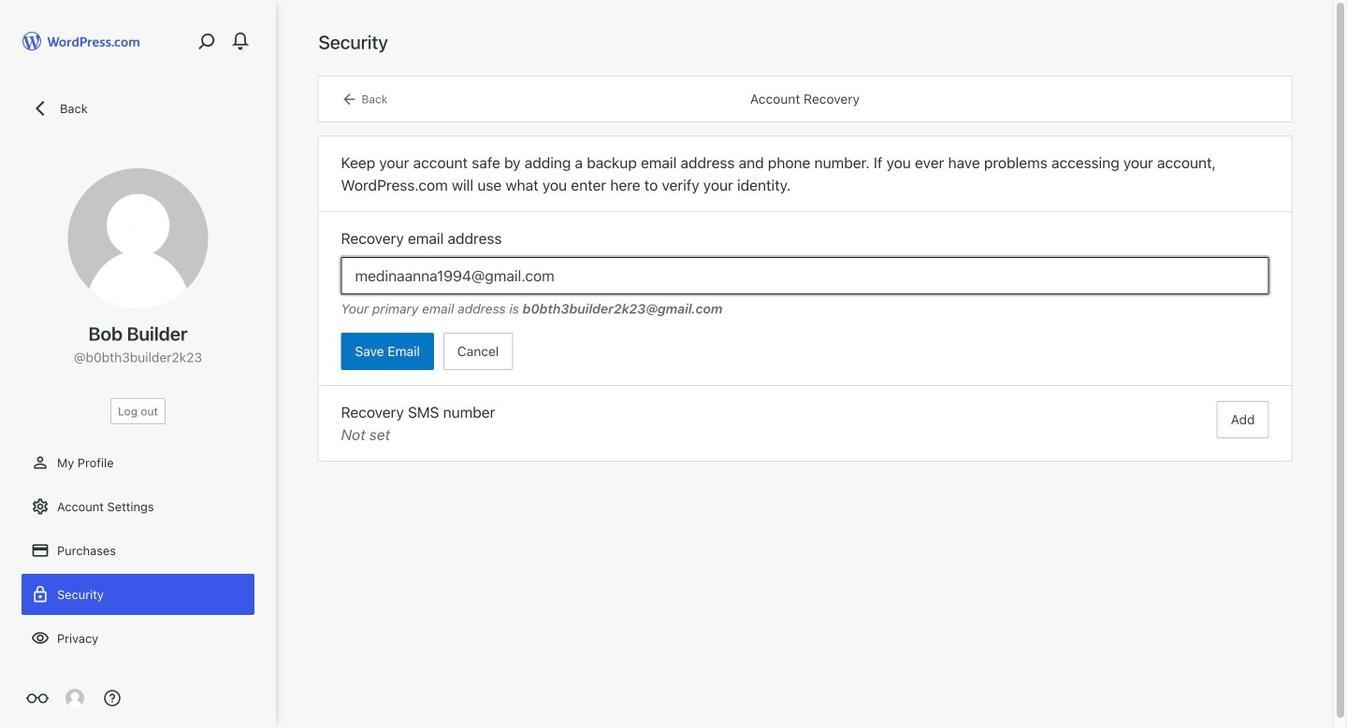 Task type: describe. For each thing, give the bounding box(es) containing it.
reader image
[[26, 688, 49, 710]]

settings image
[[31, 498, 50, 516]]

visibility image
[[31, 630, 50, 648]]

credit_card image
[[31, 542, 50, 560]]



Task type: vqa. For each thing, say whether or not it's contained in the screenshot.
plugin icon to the right
no



Task type: locate. For each thing, give the bounding box(es) containing it.
bob builder image
[[68, 168, 208, 309]]

main content
[[319, 30, 1292, 461]]

None text field
[[341, 257, 1269, 295]]

bob builder image
[[65, 690, 84, 708]]

group
[[341, 257, 1269, 319]]

person image
[[31, 454, 50, 472]]

lock image
[[31, 586, 50, 604]]



